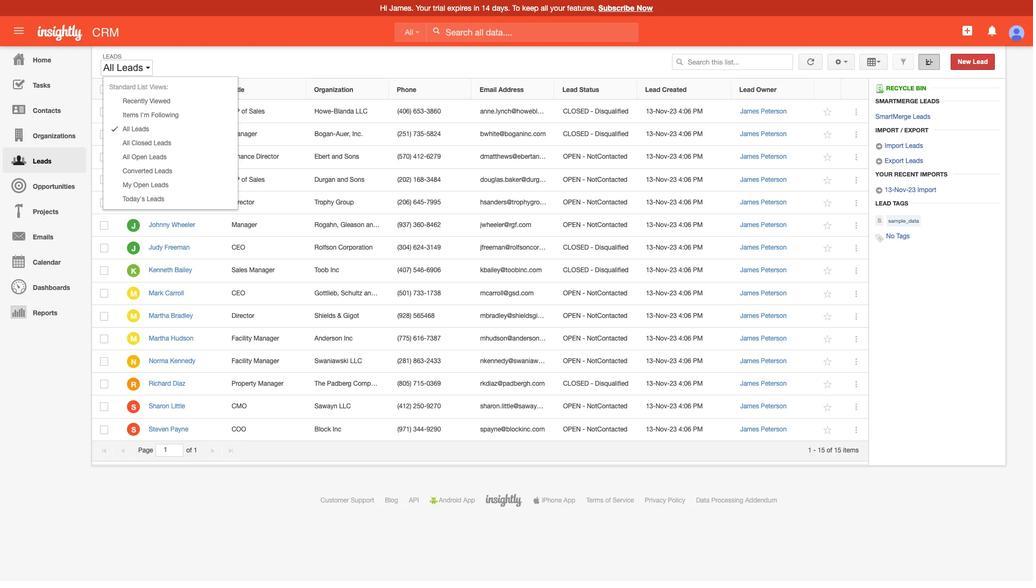 Task type: describe. For each thing, give the bounding box(es) containing it.
pm for bwhite@boganinc.com
[[693, 130, 703, 138]]

sawayn llc
[[314, 403, 351, 410]]

rogahn,
[[314, 221, 339, 229]]

rogahn, gleason and farrell cell
[[306, 214, 397, 237]]

sanders
[[173, 198, 197, 206]]

james for rkdiaz@padbergh.com
[[740, 380, 759, 388]]

property
[[232, 380, 256, 388]]

nov- for sharon.little@sawayn.com
[[656, 403, 670, 410]]

- inside k row
[[591, 267, 593, 274]]

james for nkennedy@swaniawskillc.com
[[740, 357, 759, 365]]

13- for mbradley@shieldsgigot.com
[[646, 312, 656, 319]]

sales inside sales manager cell
[[232, 267, 247, 274]]

little
[[171, 403, 185, 410]]

(928) 565468 cell
[[389, 305, 472, 328]]

and inside j row
[[366, 221, 377, 229]]

(206) 645-7995
[[397, 198, 441, 206]]

iphone app
[[542, 497, 575, 504]]

and inside 'm' row
[[364, 289, 375, 297]]

director for m
[[232, 312, 254, 319]]

nov- for jwheeler@rgf.com
[[656, 221, 670, 229]]

james for mcarroll@gsd.com
[[740, 289, 759, 297]]

9 notcontacted from the top
[[587, 403, 628, 410]]

b row
[[92, 123, 869, 146]]

inc for s
[[333, 425, 341, 433]]

disqualified inside a row
[[595, 108, 629, 115]]

phone
[[397, 86, 417, 94]]

hsanders@trophygroup.com cell
[[472, 191, 562, 214]]

james peterson for bwhite@boganinc.com
[[740, 130, 787, 138]]

open - notcontacted for sharon.little@sawayn.com
[[563, 403, 628, 410]]

open - notcontacted cell for mbradley@shieldsgigot.com
[[555, 305, 638, 328]]

standard list views: link
[[90, 80, 238, 94]]

0 vertical spatial export
[[904, 127, 929, 134]]

jfreeman@rolfsoncorp.com cell
[[472, 237, 558, 260]]

customer support
[[321, 497, 374, 504]]

9290
[[427, 425, 441, 433]]

open - notcontacted cell for dmatthews@ebertandsons.com
[[555, 146, 638, 169]]

swaniawski llc
[[314, 357, 362, 365]]

open inside h 'row'
[[563, 198, 581, 206]]

6 notcontacted from the top
[[587, 312, 628, 319]]

Search all data.... text field
[[427, 23, 639, 42]]

d for douglas baker
[[131, 176, 136, 185]]

items
[[843, 447, 859, 454]]

notcontacted inside n row
[[587, 357, 628, 365]]

follow image for mhudson@andersoninc.com
[[823, 334, 833, 344]]

howe-blanda llc cell
[[306, 101, 389, 123]]

13-nov-23 4:06 pm for nkennedy@swaniawskillc.com
[[646, 357, 703, 365]]

manager cell for b
[[223, 123, 306, 146]]

2 15 from the left
[[834, 447, 841, 454]]

open - notcontacted cell for jwheeler@rgf.com
[[555, 214, 638, 237]]

now
[[637, 3, 653, 12]]

recycle bin
[[886, 84, 926, 91]]

gottlieb, schultz and d'amore (501) 733-1738
[[314, 289, 441, 297]]

swaniawski llc cell
[[306, 350, 389, 373]]

nov- for mcarroll@gsd.com
[[656, 289, 670, 297]]

13-nov-23 4:06 pm for mbradley@shieldsgigot.com
[[646, 312, 703, 319]]

open - notcontacted for spayne@blockinc.com
[[563, 425, 628, 433]]

show sidebar image
[[926, 58, 933, 66]]

d'amore
[[377, 289, 402, 297]]

list
[[137, 83, 148, 91]]

peterson for spayne@blockinc.com
[[761, 425, 787, 433]]

kbailey@toobinc.com
[[480, 267, 542, 274]]

of right 1 field
[[186, 447, 192, 454]]

steven payne
[[149, 425, 188, 433]]

13- for nkennedy@swaniawskillc.com
[[646, 357, 656, 365]]

company
[[353, 380, 381, 388]]

pm for rkdiaz@padbergh.com
[[693, 380, 703, 388]]

show list view filters image
[[900, 58, 907, 66]]

m link for martha bradley
[[127, 310, 140, 322]]

smartmerge for smartmerge leads
[[876, 113, 911, 121]]

5824
[[427, 130, 441, 138]]

1 - 15 of 15 items
[[808, 447, 859, 454]]

sharon.little@sawayn.com cell
[[472, 396, 555, 418]]

(206) 645-7995 cell
[[389, 191, 472, 214]]

1 15 from the left
[[818, 447, 825, 454]]

the
[[314, 380, 325, 388]]

(406)
[[397, 108, 411, 115]]

data
[[696, 497, 710, 504]]

10 open from the top
[[563, 425, 581, 433]]

k
[[131, 266, 136, 275]]

standard list views:
[[109, 83, 168, 91]]

pm for mbradley@shieldsgigot.com
[[693, 312, 703, 319]]

open - notcontacted cell for douglas.baker@durganandsons.com
[[555, 169, 638, 191]]

3149
[[427, 244, 441, 251]]

to
[[512, 4, 520, 12]]

circle arrow left image
[[876, 158, 883, 165]]

10 notcontacted from the top
[[587, 425, 628, 433]]

3 m row from the top
[[92, 328, 869, 350]]

closed - disqualified cell for j
[[555, 237, 638, 260]]

(805) 715-0369
[[397, 380, 441, 388]]

projects link
[[3, 198, 86, 223]]

navigation containing home
[[0, 46, 86, 324]]

sample_data link
[[886, 215, 921, 227]]

r link
[[127, 378, 140, 391]]

converted
[[123, 167, 153, 175]]

peterson for sharon.little@sawayn.com
[[761, 403, 787, 410]]

(775) 616-7387
[[397, 335, 441, 342]]

2 s row from the top
[[92, 418, 869, 441]]

m for mark carroll
[[130, 289, 137, 298]]

ebert and sons
[[314, 153, 359, 161]]

dmatthews@ebertandsons.com cell
[[472, 146, 572, 169]]

baker
[[174, 176, 191, 183]]

(202) 168-3484 cell
[[389, 169, 472, 191]]

all leads for all leads button
[[103, 62, 146, 73]]

all for all closed leads link at the left of the page
[[123, 139, 130, 147]]

(570)
[[397, 153, 411, 161]]

open - notcontacted for mcarroll@gsd.com
[[563, 289, 628, 297]]

james peterson link for anne.lynch@howeblanda.com
[[740, 108, 787, 115]]

23 for mcarroll@gsd.com
[[670, 289, 677, 297]]

james peterson link for mhudson@andersoninc.com
[[740, 335, 787, 342]]

all inside all link
[[405, 28, 413, 37]]

calendar
[[33, 258, 61, 266]]

13-nov-23 4:06 pm cell for jfreeman@rolfsoncorp.com
[[638, 237, 732, 260]]

owner
[[756, 86, 777, 94]]

closed
[[132, 139, 152, 147]]

disqualified for b
[[595, 130, 629, 138]]

(775) 616-7387 cell
[[389, 328, 472, 350]]

6906
[[427, 267, 441, 274]]

james for jfreeman@rolfsoncorp.com
[[740, 244, 759, 251]]

(928)
[[397, 312, 411, 319]]

sons for ebert and sons
[[344, 153, 359, 161]]

1 j row from the top
[[92, 214, 869, 237]]

ceo for j
[[232, 244, 245, 251]]

farrell
[[379, 221, 397, 229]]

emails link
[[3, 223, 86, 249]]

inc.
[[352, 130, 363, 138]]

all leads link
[[103, 122, 238, 136]]

7 open from the top
[[563, 335, 581, 342]]

(928) 565468
[[397, 312, 435, 319]]

items
[[123, 111, 139, 119]]

j for johnny wheeler
[[132, 221, 136, 230]]

closed inside a row
[[563, 108, 589, 115]]

bwhite@boganinc.com cell
[[472, 123, 555, 146]]

(304) 624-3149 cell
[[389, 237, 472, 260]]

13-nov-23 4:06 pm cell for rkdiaz@padbergh.com
[[638, 373, 732, 396]]

2 column header from the left
[[841, 79, 868, 99]]

support
[[351, 497, 374, 504]]

nov- for dmatthews@ebertandsons.com
[[656, 153, 670, 161]]

(406) 653-3860 cell
[[389, 101, 472, 123]]

n
[[131, 357, 136, 366]]

norma kennedy
[[149, 357, 196, 365]]

property manager cell
[[223, 373, 306, 396]]

leads inside button
[[117, 62, 143, 73]]

no tags
[[886, 233, 910, 240]]

mcarroll@gsd.com
[[480, 289, 534, 297]]

spayne@blockinc.com cell
[[472, 418, 555, 441]]

- inside b row
[[591, 130, 593, 138]]

pm for anne.lynch@howeblanda.com
[[693, 108, 703, 115]]

and inside "ebert and sons" cell
[[332, 153, 343, 161]]

jfreeman@rolfsoncorp.com
[[480, 244, 558, 251]]

546-
[[413, 267, 427, 274]]

(407)
[[397, 267, 411, 274]]

0 horizontal spatial 1
[[194, 447, 197, 454]]

manager cell for j
[[223, 214, 306, 237]]

n row
[[92, 350, 869, 373]]

13-nov-23 4:06 pm cell for nkennedy@swaniawskillc.com
[[638, 350, 732, 373]]

4:06 for sharon.little@sawayn.com
[[679, 403, 691, 410]]

13-nov-23 4:06 pm cell for kbailey@toobinc.com
[[638, 260, 732, 282]]

vp of sales for d
[[232, 176, 265, 183]]

1 field
[[156, 445, 183, 456]]

my open leads
[[123, 181, 169, 189]]

1 notcontacted from the top
[[587, 153, 628, 161]]

johnny wheeler
[[149, 221, 195, 229]]

norma
[[149, 357, 168, 365]]

notifications image
[[986, 24, 999, 37]]

follow image for kbailey@toobinc.com
[[823, 266, 833, 276]]

smartmerge leads
[[876, 97, 940, 104]]

douglas baker
[[149, 176, 191, 183]]

james peterson link for jwheeler@rgf.com
[[740, 221, 787, 229]]

bailey
[[175, 267, 192, 274]]

13- for bwhite@boganinc.com
[[646, 130, 656, 138]]

import for import / export
[[876, 127, 899, 134]]

of for terms of service link
[[605, 497, 611, 504]]

4 notcontacted from the top
[[587, 221, 628, 229]]

344-
[[413, 425, 427, 433]]

import for import leads
[[885, 142, 904, 150]]

d link for douglas baker
[[127, 173, 140, 186]]

4:06 for anne.lynch@howeblanda.com
[[679, 108, 691, 115]]

peterson for mbradley@shieldsgigot.com
[[761, 312, 787, 319]]

full name
[[149, 86, 179, 94]]

1 d row from the top
[[92, 146, 869, 169]]

mhudson@andersoninc.com cell
[[472, 328, 562, 350]]

open for all
[[132, 153, 147, 161]]

james peterson for mhudson@andersoninc.com
[[740, 335, 787, 342]]

7 notcontacted from the top
[[587, 335, 628, 342]]

blanda
[[334, 108, 354, 115]]

durgan and sons cell
[[306, 169, 389, 191]]

gottlieb, schultz and d'amore cell
[[306, 282, 402, 305]]

notcontacted inside h 'row'
[[587, 198, 628, 206]]

terms of service link
[[586, 497, 634, 504]]

open - notcontacted cell for hsanders@trophygroup.com
[[555, 191, 638, 214]]

all closed leads link
[[103, 136, 238, 150]]

closed - disqualified for k
[[563, 267, 629, 274]]

23 for mbradley@shieldsgigot.com
[[670, 312, 677, 319]]

freeman
[[165, 244, 190, 251]]

2 m row from the top
[[92, 305, 869, 328]]

- inside h 'row'
[[583, 198, 585, 206]]

2 j row from the top
[[92, 237, 869, 260]]

nov- for mhudson@andersoninc.com
[[656, 335, 670, 342]]

23 for nkennedy@swaniawskillc.com
[[670, 357, 677, 365]]

715-
[[413, 380, 427, 388]]

of for d's vp of sales cell
[[242, 176, 247, 183]]

13-nov-23 4:06 pm for hsanders@trophygroup.com
[[646, 198, 703, 206]]

of for vp of sales cell related to a
[[242, 108, 247, 115]]

converted leads link
[[103, 164, 238, 178]]

Search this list... text field
[[672, 54, 793, 70]]

23 for rkdiaz@padbergh.com
[[670, 380, 677, 388]]

manager for r
[[258, 380, 284, 388]]

trophy group cell
[[306, 191, 389, 214]]

13-nov-23 4:06 pm for douglas.baker@durganandsons.com
[[646, 176, 703, 183]]

bogan-
[[314, 130, 336, 138]]

rkdiaz@padbergh.com cell
[[472, 373, 555, 396]]

payne
[[171, 425, 188, 433]]

data processing addendum
[[696, 497, 777, 504]]

6 open from the top
[[563, 312, 581, 319]]

13-nov-23 4:06 pm cell for mbradley@shieldsgigot.com
[[638, 305, 732, 328]]

import leads link
[[876, 142, 923, 150]]

james for bwhite@boganinc.com
[[740, 130, 759, 138]]

vp of sales cell for d
[[223, 169, 306, 191]]

llc inside cell
[[356, 108, 368, 115]]

manager inside b row
[[232, 130, 257, 138]]

pm for jwheeler@rgf.com
[[693, 221, 703, 229]]

row containing full name
[[92, 79, 868, 99]]

kbailey@toobinc.com cell
[[472, 260, 555, 282]]

2 d row from the top
[[92, 169, 869, 191]]

k link
[[127, 264, 140, 277]]

manager for n
[[254, 357, 279, 365]]

pm for kbailey@toobinc.com
[[693, 267, 703, 274]]

policy
[[668, 497, 685, 504]]

2 notcontacted from the top
[[587, 176, 628, 183]]

all for all leads button
[[103, 62, 114, 73]]

address
[[499, 86, 524, 94]]

tasks
[[33, 81, 50, 89]]

rogahn, gleason and farrell (937) 360-8462
[[314, 221, 441, 229]]

vp of sales for a
[[232, 108, 265, 115]]

ceo for m
[[232, 289, 245, 297]]

director inside d 'row'
[[256, 153, 279, 161]]

smartmerge leads
[[876, 113, 930, 121]]

13- for mhudson@andersoninc.com
[[646, 335, 656, 342]]

(407) 546-6906
[[397, 267, 441, 274]]

coo cell
[[223, 418, 306, 441]]

(251) 735-5824 cell
[[389, 123, 472, 146]]

j link for judy freeman
[[127, 241, 140, 254]]

3860
[[427, 108, 441, 115]]

5 open from the top
[[563, 289, 581, 297]]

5 notcontacted from the top
[[587, 289, 628, 297]]

4:06 for rkdiaz@padbergh.com
[[679, 380, 691, 388]]

james peterson for anne.lynch@howeblanda.com
[[740, 108, 787, 115]]



Task type: locate. For each thing, give the bounding box(es) containing it.
13-nov-23 4:06 pm inside a row
[[646, 108, 703, 115]]

circle arrow right image up circle arrow left image
[[876, 143, 883, 150]]

1 vertical spatial inc
[[344, 335, 353, 342]]

13-nov-23 4:06 pm for sharon.little@sawayn.com
[[646, 403, 703, 410]]

facility inside 'm' row
[[232, 335, 252, 342]]

lead for lead owner
[[739, 86, 755, 94]]

11 james peterson from the top
[[740, 335, 787, 342]]

reports link
[[3, 299, 86, 324]]

david
[[149, 153, 165, 161]]

vp of sales
[[232, 108, 265, 115], [232, 176, 265, 183]]

import inside 13-nov-23 import link
[[918, 186, 937, 194]]

5 peterson from the top
[[761, 198, 787, 206]]

6 follow image from the top
[[823, 289, 833, 299]]

smartmerge up "/"
[[876, 113, 911, 121]]

nov-
[[656, 108, 670, 115], [656, 130, 670, 138], [656, 153, 670, 161], [656, 176, 670, 183], [895, 186, 909, 194], [656, 198, 670, 206], [656, 221, 670, 229], [656, 244, 670, 251], [656, 267, 670, 274], [656, 289, 670, 297], [656, 312, 670, 319], [656, 335, 670, 342], [656, 357, 670, 365], [656, 380, 670, 388], [656, 403, 670, 410], [656, 425, 670, 433]]

cog image
[[834, 58, 842, 66]]

pm for mcarroll@gsd.com
[[693, 289, 703, 297]]

d down converted
[[131, 176, 136, 185]]

6 james peterson from the top
[[740, 221, 787, 229]]

2 facility from the top
[[232, 357, 252, 365]]

m left mark
[[130, 289, 137, 298]]

s link down the r
[[127, 400, 140, 413]]

2 vertical spatial inc
[[333, 425, 341, 433]]

4 james peterson link from the top
[[740, 176, 787, 183]]

15 13-nov-23 4:06 pm from the top
[[646, 425, 703, 433]]

ceo cell down sales manager
[[223, 282, 306, 305]]

cmo
[[232, 403, 247, 410]]

8 open from the top
[[563, 357, 581, 365]]

peterson inside r row
[[761, 380, 787, 388]]

disqualified inside k row
[[595, 267, 629, 274]]

manager for k
[[249, 267, 275, 274]]

all leads button
[[101, 60, 153, 76]]

1 vertical spatial vp of sales cell
[[223, 169, 306, 191]]

james peterson for sharon.little@sawayn.com
[[740, 403, 787, 410]]

- inside r row
[[591, 380, 593, 388]]

import down imports
[[918, 186, 937, 194]]

vp of sales cell down finance director
[[223, 169, 306, 191]]

1 vertical spatial s
[[131, 403, 136, 412]]

closed inside r row
[[563, 380, 589, 388]]

follow image inside d 'row'
[[823, 153, 833, 163]]

7995
[[427, 198, 441, 206]]

kenneth bailey
[[149, 267, 192, 274]]

vp of sales inside d 'row'
[[232, 176, 265, 183]]

manager cell up sales manager cell
[[223, 214, 306, 237]]

vp for a
[[232, 108, 240, 115]]

closed - disqualified cell
[[555, 101, 638, 123], [555, 123, 638, 146], [555, 237, 638, 260], [555, 260, 638, 282], [555, 373, 638, 396]]

s row up spayne@blockinc.com
[[92, 396, 869, 418]]

(570) 412-6279 cell
[[389, 146, 472, 169]]

1 closed - disqualified cell from the top
[[555, 101, 638, 123]]

james inside b row
[[740, 130, 759, 138]]

m row down mcarroll@gsd.com
[[92, 305, 869, 328]]

1 horizontal spatial app
[[564, 497, 575, 504]]

4:06 for jwheeler@rgf.com
[[679, 221, 691, 229]]

row group containing a
[[92, 101, 869, 441]]

toob inc cell
[[306, 260, 389, 282]]

follow image inside r row
[[823, 380, 833, 390]]

heather sanders link
[[149, 198, 203, 206]]

0 vertical spatial open
[[132, 153, 147, 161]]

richard diaz
[[149, 380, 185, 388]]

gigot
[[343, 312, 359, 319]]

nov- inside b row
[[656, 130, 670, 138]]

13-nov-23 4:06 pm cell for anne.lynch@howeblanda.com
[[638, 101, 732, 123]]

james for spayne@blockinc.com
[[740, 425, 759, 433]]

block
[[314, 425, 331, 433]]

inc right block
[[333, 425, 341, 433]]

your down circle arrow left image
[[876, 171, 893, 178]]

11 13-nov-23 4:06 pm from the top
[[646, 335, 703, 342]]

0 vertical spatial facility manager
[[232, 335, 279, 342]]

0 vertical spatial s
[[878, 217, 881, 224]]

1 left items
[[808, 447, 812, 454]]

0 vertical spatial all leads
[[103, 62, 146, 73]]

james peterson for spayne@blockinc.com
[[740, 425, 787, 433]]

0 vertical spatial s link
[[127, 400, 140, 413]]

7 pm from the top
[[693, 244, 703, 251]]

features,
[[567, 4, 596, 12]]

1 james from the top
[[740, 108, 759, 115]]

m link for mark carroll
[[127, 287, 140, 300]]

vp of sales down title
[[232, 108, 265, 115]]

facility manager cell
[[223, 328, 306, 350], [223, 350, 306, 373]]

1 vertical spatial martha
[[149, 335, 169, 342]]

nov- for bwhite@boganinc.com
[[656, 130, 670, 138]]

1 vertical spatial open
[[133, 181, 149, 189]]

open - notcontacted for dmatthews@ebertandsons.com
[[563, 153, 628, 161]]

11 13-nov-23 4:06 pm cell from the top
[[638, 328, 732, 350]]

vp of sales down the finance
[[232, 176, 265, 183]]

anne.lynch@howeblanda.com closed - disqualified
[[480, 108, 629, 115]]

23 inside b row
[[670, 130, 677, 138]]

open - notcontacted cell for spayne@blockinc.com
[[555, 418, 638, 441]]

vp down title
[[232, 108, 240, 115]]

1 vertical spatial s link
[[127, 423, 140, 436]]

2 app from the left
[[564, 497, 575, 504]]

nov- inside n row
[[656, 357, 670, 365]]

pm for hsanders@trophygroup.com
[[693, 198, 703, 206]]

4:06 inside n row
[[679, 357, 691, 365]]

23 for douglas.baker@durganandsons.com
[[670, 176, 677, 183]]

1 m from the top
[[130, 289, 137, 298]]

(805) 715-0369 cell
[[389, 373, 472, 396]]

23 inside n row
[[670, 357, 677, 365]]

james peterson link for jfreeman@rolfsoncorp.com
[[740, 244, 787, 251]]

645-
[[413, 198, 427, 206]]

1 facility manager from the top
[[232, 335, 279, 342]]

all down james.
[[405, 28, 413, 37]]

no
[[886, 233, 895, 240]]

0 vertical spatial your
[[416, 4, 431, 12]]

llc right "sawayn"
[[339, 403, 351, 410]]

manager inside 'm' row
[[254, 335, 279, 342]]

all leads inside button
[[103, 62, 146, 73]]

s down lead tags
[[878, 217, 881, 224]]

j row
[[92, 214, 869, 237], [92, 237, 869, 260]]

pm inside b row
[[693, 130, 703, 138]]

13-nov-23 4:06 pm cell for hsanders@trophygroup.com
[[638, 191, 732, 214]]

1 vertical spatial ceo
[[232, 289, 245, 297]]

m row
[[92, 282, 869, 305], [92, 305, 869, 328], [92, 328, 869, 350]]

d row
[[92, 146, 869, 169], [92, 169, 869, 191]]

4 james peterson from the top
[[740, 176, 787, 183]]

d row down b row
[[92, 169, 869, 191]]

disqualified inside b row
[[595, 130, 629, 138]]

closed down anne.lynch@howeblanda.com closed - disqualified
[[563, 130, 589, 138]]

peterson inside k row
[[761, 267, 787, 274]]

carroll
[[165, 289, 184, 297]]

23 for anne.lynch@howeblanda.com
[[670, 108, 677, 115]]

2 closed - disqualified cell from the top
[[555, 123, 638, 146]]

sons down "ebert and sons" cell
[[350, 176, 365, 183]]

lead left 'status'
[[562, 86, 578, 94]]

0 vertical spatial vp
[[232, 108, 240, 115]]

7 peterson from the top
[[761, 244, 787, 251]]

0 vertical spatial ceo
[[232, 244, 245, 251]]

r row
[[92, 373, 869, 396]]

name
[[161, 86, 179, 94]]

vp inside a row
[[232, 108, 240, 115]]

closed - disqualified inside r row
[[563, 380, 629, 388]]

vp inside d 'row'
[[232, 176, 240, 183]]

1 vertical spatial smartmerge
[[876, 113, 911, 121]]

13-nov-23 4:06 pm inside k row
[[646, 267, 703, 274]]

pm for mhudson@andersoninc.com
[[693, 335, 703, 342]]

llc down 'anderson inc' cell
[[350, 357, 362, 365]]

james peterson link for dmatthews@ebertandsons.com
[[740, 153, 787, 161]]

data processing addendum link
[[696, 497, 777, 504]]

james peterson inside r row
[[740, 380, 787, 388]]

sales manager cell
[[223, 260, 306, 282]]

open up converted
[[132, 153, 147, 161]]

13- inside a row
[[646, 108, 656, 115]]

steven
[[149, 425, 169, 433]]

13-nov-23 4:06 pm for dmatthews@ebertandsons.com
[[646, 153, 703, 161]]

group
[[336, 198, 354, 206]]

0 vertical spatial m link
[[127, 287, 140, 300]]

j down h
[[132, 221, 136, 230]]

open for my
[[133, 181, 149, 189]]

lead left created
[[645, 86, 660, 94]]

iphone
[[542, 497, 562, 504]]

and right the ebert
[[332, 153, 343, 161]]

23 inside r row
[[670, 380, 677, 388]]

23 inside h 'row'
[[670, 198, 677, 206]]

5 disqualified from the top
[[595, 380, 629, 388]]

1 vertical spatial import
[[885, 142, 904, 150]]

0 vertical spatial m
[[130, 289, 137, 298]]

vp
[[232, 108, 240, 115], [232, 176, 240, 183]]

anderson inc cell
[[306, 328, 389, 350]]

manager cell up finance director
[[223, 123, 306, 146]]

2 vertical spatial sales
[[232, 267, 247, 274]]

1 4:06 from the top
[[679, 108, 691, 115]]

(501) 733-1738 cell
[[389, 282, 472, 305]]

row group
[[92, 101, 869, 441]]

0 vertical spatial director
[[256, 153, 279, 161]]

(971) 344-9290 cell
[[389, 418, 472, 441]]

nov- for nkennedy@swaniawskillc.com
[[656, 357, 670, 365]]

m link up n link
[[127, 332, 140, 345]]

13-nov-23 4:06 pm inside b row
[[646, 130, 703, 138]]

d link up today's
[[127, 173, 140, 186]]

nkennedy@swaniawskillc.com cell
[[472, 350, 567, 373]]

open - notcontacted for douglas.baker@durganandsons.com
[[563, 176, 628, 183]]

circle arrow right image up lead tags
[[876, 187, 883, 194]]

facility manager cell for m
[[223, 328, 306, 350]]

search image
[[676, 58, 684, 66]]

1 s row from the top
[[92, 396, 869, 418]]

facility manager cell for n
[[223, 350, 306, 373]]

1 vertical spatial circle arrow right image
[[876, 187, 883, 194]]

director cell down sales manager cell
[[223, 305, 306, 328]]

0 vertical spatial llc
[[356, 108, 368, 115]]

inc inside k row
[[331, 267, 339, 274]]

d row down the "bwhite@boganinc.com"
[[92, 146, 869, 169]]

peterson inside h 'row'
[[761, 198, 787, 206]]

1 circle arrow right image from the top
[[876, 143, 883, 150]]

and right schultz
[[364, 289, 375, 297]]

1 vertical spatial facility
[[232, 357, 252, 365]]

1 app from the left
[[463, 497, 475, 504]]

(412) 250-9270 cell
[[389, 396, 472, 418]]

13- for rkdiaz@padbergh.com
[[646, 380, 656, 388]]

all leads up standard
[[103, 62, 146, 73]]

llc inside s row
[[339, 403, 351, 410]]

14 13-nov-23 4:06 pm from the top
[[646, 403, 703, 410]]

of inside d 'row'
[[242, 176, 247, 183]]

13-nov-23 4:06 pm for jfreeman@rolfsoncorp.com
[[646, 244, 703, 251]]

james for jwheeler@rgf.com
[[740, 221, 759, 229]]

13-nov-23 4:06 pm cell for spayne@blockinc.com
[[638, 418, 732, 441]]

and right durgan
[[337, 176, 348, 183]]

s down the r
[[131, 403, 136, 412]]

of down the finance
[[242, 176, 247, 183]]

open - notcontacted cell
[[555, 146, 638, 169], [555, 169, 638, 191], [555, 191, 638, 214], [555, 214, 638, 237], [555, 282, 638, 305], [555, 305, 638, 328], [555, 328, 638, 350], [555, 350, 638, 373], [555, 396, 638, 418], [555, 418, 638, 441]]

inc inside 'm' row
[[344, 335, 353, 342]]

23 for spayne@blockinc.com
[[670, 425, 677, 433]]

b link
[[127, 128, 140, 141]]

13- for sharon.little@sawayn.com
[[646, 403, 656, 410]]

d up converted
[[131, 153, 136, 162]]

s link up page
[[127, 423, 140, 436]]

peterson for jwheeler@rgf.com
[[761, 221, 787, 229]]

heather
[[149, 198, 172, 206]]

rolfson
[[314, 244, 336, 251]]

shields & gigot cell
[[306, 305, 389, 328]]

open - notcontacted inside j row
[[563, 221, 628, 229]]

k row
[[92, 260, 869, 282]]

s left steven
[[131, 425, 136, 434]]

follow image inside j row
[[823, 221, 833, 231]]

james peterson link inside r row
[[740, 380, 787, 388]]

(971) 344-9290
[[397, 425, 441, 433]]

1 follow image from the top
[[823, 130, 833, 140]]

james peterson link for nkennedy@swaniawskillc.com
[[740, 357, 787, 365]]

1 vertical spatial m link
[[127, 310, 140, 322]]

2 james from the top
[[740, 130, 759, 138]]

1 follow image from the top
[[823, 107, 833, 117]]

d link up converted
[[127, 151, 140, 164]]

mcarroll@gsd.com cell
[[472, 282, 555, 305]]

5 follow image from the top
[[823, 380, 833, 390]]

export right circle arrow left image
[[885, 157, 904, 165]]

1 column header from the left
[[814, 79, 841, 99]]

douglas.baker@durganandsons.com cell
[[472, 169, 586, 191]]

15 pm from the top
[[693, 425, 703, 433]]

mhudson@andersoninc.com open - notcontacted
[[480, 335, 628, 342]]

3 james from the top
[[740, 153, 759, 161]]

sales inside d 'row'
[[249, 176, 265, 183]]

168-
[[413, 176, 427, 183]]

my open leads link
[[103, 178, 238, 192]]

james peterson for hsanders@trophygroup.com
[[740, 198, 787, 206]]

0 vertical spatial d link
[[127, 151, 140, 164]]

1 vertical spatial vp
[[232, 176, 240, 183]]

m up n link
[[130, 334, 137, 344]]

closed - disqualified inside j row
[[563, 244, 629, 251]]

s row down sharon.little@sawayn.com
[[92, 418, 869, 441]]

1 vertical spatial facility manager
[[232, 357, 279, 365]]

2 vertical spatial llc
[[339, 403, 351, 410]]

14 pm from the top
[[693, 403, 703, 410]]

manager
[[232, 130, 257, 138], [232, 221, 257, 229], [249, 267, 275, 274], [254, 335, 279, 342], [254, 357, 279, 365], [258, 380, 284, 388]]

sample_data
[[888, 217, 919, 224]]

1 right 1 field
[[194, 447, 197, 454]]

anne.lynch@howeblanda.com cell
[[472, 101, 566, 123]]

facility manager inside n row
[[232, 357, 279, 365]]

1 vp of sales from the top
[[232, 108, 265, 115]]

lynch
[[165, 108, 183, 115]]

llc for s
[[339, 403, 351, 410]]

jwheeler@rgf.com cell
[[472, 214, 555, 237]]

your inside hi james. your trial expires in 14 days. to keep all your features, subscribe now
[[416, 4, 431, 12]]

23 inside k row
[[670, 267, 677, 274]]

1 vertical spatial d
[[131, 176, 136, 185]]

(775)
[[397, 335, 411, 342]]

projects
[[33, 208, 58, 216]]

import inside import leads link
[[885, 142, 904, 150]]

2 disqualified from the top
[[595, 130, 629, 138]]

0 vertical spatial d
[[131, 153, 136, 162]]

bradley
[[171, 312, 193, 319]]

pm inside a row
[[693, 108, 703, 115]]

13-nov-23 4:06 pm for rkdiaz@padbergh.com
[[646, 380, 703, 388]]

refresh list image
[[806, 58, 816, 66]]

3 closed - disqualified cell from the top
[[555, 237, 638, 260]]

import left "/"
[[876, 127, 899, 134]]

nov- inside r row
[[656, 380, 670, 388]]

1 m row from the top
[[92, 282, 869, 305]]

13- for spayne@blockinc.com
[[646, 425, 656, 433]]

import up export leads link
[[885, 142, 904, 150]]

(281) 863-2433 cell
[[389, 350, 472, 373]]

0 vertical spatial j
[[132, 221, 136, 230]]

sales inside a row
[[249, 108, 265, 115]]

13- for jwheeler@rgf.com
[[646, 221, 656, 229]]

email
[[480, 86, 497, 94]]

2 vertical spatial m
[[130, 334, 137, 344]]

lead left tags at the right top
[[876, 200, 891, 207]]

api
[[409, 497, 419, 504]]

1 disqualified from the top
[[595, 108, 629, 115]]

0 vertical spatial martha
[[149, 312, 169, 319]]

- inside a row
[[591, 108, 593, 115]]

reports
[[33, 309, 57, 317]]

2 director cell from the top
[[223, 305, 306, 328]]

i'm
[[140, 111, 149, 119]]

cmo cell
[[223, 396, 306, 418]]

the padberg company cell
[[306, 373, 389, 396]]

rolfson corporation cell
[[306, 237, 389, 260]]

director cell
[[223, 191, 306, 214], [223, 305, 306, 328]]

block inc cell
[[306, 418, 389, 441]]

subscribe
[[598, 3, 635, 12]]

leads link
[[3, 147, 86, 173]]

new
[[958, 58, 971, 66]]

10 open - notcontacted cell from the top
[[555, 418, 638, 441]]

james peterson inside b row
[[740, 130, 787, 138]]

heather sanders
[[149, 198, 197, 206]]

h row
[[92, 191, 869, 214]]

(937) 360-8462 cell
[[389, 214, 472, 237]]

14 peterson from the top
[[761, 403, 787, 410]]

today's leads link
[[103, 192, 238, 206]]

manager inside sales manager cell
[[249, 267, 275, 274]]

3 closed from the top
[[563, 244, 589, 251]]

director for h
[[232, 198, 254, 206]]

m link left martha bradley on the left bottom of the page
[[127, 310, 140, 322]]

privacy
[[645, 497, 666, 504]]

facility manager for m
[[232, 335, 279, 342]]

llc inside n row
[[350, 357, 362, 365]]

0 vertical spatial inc
[[331, 267, 339, 274]]

peterson
[[761, 108, 787, 115], [761, 130, 787, 138], [761, 153, 787, 161], [761, 176, 787, 183], [761, 198, 787, 206], [761, 221, 787, 229], [761, 244, 787, 251], [761, 267, 787, 274], [761, 289, 787, 297], [761, 312, 787, 319], [761, 335, 787, 342], [761, 357, 787, 365], [761, 380, 787, 388], [761, 403, 787, 410], [761, 425, 787, 433]]

a row
[[92, 101, 869, 123]]

11 james from the top
[[740, 335, 759, 342]]

s for spayne@blockinc.com
[[131, 425, 136, 434]]

0 vertical spatial sons
[[344, 153, 359, 161]]

4 peterson from the top
[[761, 176, 787, 183]]

- inside n row
[[583, 357, 585, 365]]

terms of service
[[586, 497, 634, 504]]

None checkbox
[[100, 85, 108, 94], [100, 108, 108, 116], [100, 130, 108, 139], [100, 153, 108, 162], [100, 198, 108, 207], [100, 244, 108, 252], [100, 357, 108, 366], [100, 403, 108, 411], [100, 85, 108, 94], [100, 108, 108, 116], [100, 130, 108, 139], [100, 153, 108, 162], [100, 198, 108, 207], [100, 244, 108, 252], [100, 357, 108, 366], [100, 403, 108, 411]]

inc for k
[[331, 267, 339, 274]]

lead
[[973, 58, 988, 66], [562, 86, 578, 94], [645, 86, 660, 94], [739, 86, 755, 94], [876, 200, 891, 207]]

james inside a row
[[740, 108, 759, 115]]

0 vertical spatial director cell
[[223, 191, 306, 214]]

column header
[[814, 79, 841, 99], [841, 79, 868, 99]]

pm inside h 'row'
[[693, 198, 703, 206]]

martha up norma
[[149, 335, 169, 342]]

ceo inside 'm' row
[[232, 289, 245, 297]]

james peterson link for mcarroll@gsd.com
[[740, 289, 787, 297]]

new lead link
[[951, 54, 995, 70]]

follow image inside a row
[[823, 107, 833, 117]]

inc
[[331, 267, 339, 274], [344, 335, 353, 342], [333, 425, 341, 433]]

ceo inside j row
[[232, 244, 245, 251]]

15 13-nov-23 4:06 pm cell from the top
[[638, 418, 732, 441]]

standard
[[109, 83, 136, 91]]

closed - disqualified inside b row
[[563, 130, 629, 138]]

9 13-nov-23 4:06 pm cell from the top
[[638, 282, 732, 305]]

0 vertical spatial vp of sales cell
[[223, 101, 306, 123]]

follow image for r
[[823, 380, 833, 390]]

1 j link from the top
[[127, 219, 140, 232]]

d link
[[127, 151, 140, 164], [127, 173, 140, 186]]

new lead
[[958, 58, 988, 66]]

closed - disqualified
[[563, 130, 629, 138], [563, 244, 629, 251], [563, 267, 629, 274], [563, 380, 629, 388]]

1 vertical spatial j link
[[127, 241, 140, 254]]

your left trial
[[416, 4, 431, 12]]

13- inside r row
[[646, 380, 656, 388]]

director right the finance
[[256, 153, 279, 161]]

ceo down sales manager
[[232, 289, 245, 297]]

1 horizontal spatial your
[[876, 171, 893, 178]]

13-nov-23 4:06 pm cell
[[638, 101, 732, 123], [638, 123, 732, 146], [638, 146, 732, 169], [638, 169, 732, 191], [638, 191, 732, 214], [638, 214, 732, 237], [638, 237, 732, 260], [638, 260, 732, 282], [638, 282, 732, 305], [638, 305, 732, 328], [638, 328, 732, 350], [638, 350, 732, 373], [638, 373, 732, 396], [638, 396, 732, 418], [638, 418, 732, 441]]

james peterson for douglas.baker@durganandsons.com
[[740, 176, 787, 183]]

export leads link
[[876, 157, 923, 165]]

all left b
[[123, 125, 130, 133]]

recycle
[[886, 84, 914, 91]]

closed down lead status
[[563, 108, 589, 115]]

0 vertical spatial vp of sales
[[232, 108, 265, 115]]

13- for dmatthews@ebertandsons.com
[[646, 153, 656, 161]]

all up standard
[[103, 62, 114, 73]]

1 vertical spatial ceo cell
[[223, 282, 306, 305]]

all inside all closed leads link
[[123, 139, 130, 147]]

vp of sales inside a row
[[232, 108, 265, 115]]

4 closed - disqualified cell from the top
[[555, 260, 638, 282]]

sons down the bogan-auer, inc. cell
[[344, 153, 359, 161]]

app right iphone
[[564, 497, 575, 504]]

circle arrow right image for 13-nov-23 import
[[876, 187, 883, 194]]

13- inside n row
[[646, 357, 656, 365]]

s row
[[92, 396, 869, 418], [92, 418, 869, 441]]

6 james peterson link from the top
[[740, 221, 787, 229]]

23 for bwhite@boganinc.com
[[670, 130, 677, 138]]

all leads
[[103, 62, 146, 73], [123, 125, 149, 133]]

all for all leads link
[[123, 125, 130, 133]]

app right android
[[463, 497, 475, 504]]

all inside all open leads link
[[123, 153, 130, 161]]

dashboards
[[33, 284, 70, 292]]

0 vertical spatial j link
[[127, 219, 140, 232]]

follow image for dmatthews@ebertandsons.com
[[823, 153, 833, 163]]

1 vertical spatial llc
[[350, 357, 362, 365]]

13-nov-23 4:06 pm for anne.lynch@howeblanda.com
[[646, 108, 703, 115]]

13- inside b row
[[646, 130, 656, 138]]

12 13-nov-23 4:06 pm from the top
[[646, 357, 703, 365]]

open - notcontacted cell for sharon.little@sawayn.com
[[555, 396, 638, 418]]

0 vertical spatial sales
[[249, 108, 265, 115]]

6 open - notcontacted cell from the top
[[555, 305, 638, 328]]

vp of sales cell
[[223, 101, 306, 123], [223, 169, 306, 191]]

vp down the finance
[[232, 176, 240, 183]]

contacts link
[[3, 97, 86, 122]]

1 vertical spatial j
[[132, 244, 136, 253]]

23 inside a row
[[670, 108, 677, 115]]

2 james peterson link from the top
[[740, 130, 787, 138]]

2 vp of sales from the top
[[232, 176, 265, 183]]

None checkbox
[[100, 176, 108, 184], [100, 221, 108, 230], [100, 266, 108, 275], [100, 289, 108, 298], [100, 312, 108, 320], [100, 335, 108, 343], [100, 380, 108, 389], [100, 425, 108, 434], [100, 176, 108, 184], [100, 221, 108, 230], [100, 266, 108, 275], [100, 289, 108, 298], [100, 312, 108, 320], [100, 335, 108, 343], [100, 380, 108, 389], [100, 425, 108, 434]]

m link left mark
[[127, 287, 140, 300]]

johnny wheeler link
[[149, 221, 201, 229]]

james peterson inside h 'row'
[[740, 198, 787, 206]]

facility manager for n
[[232, 357, 279, 365]]

3 13-nov-23 4:06 pm from the top
[[646, 153, 703, 161]]

8 james from the top
[[740, 267, 759, 274]]

1 13-nov-23 4:06 pm cell from the top
[[638, 101, 732, 123]]

4:06 for bwhite@boganinc.com
[[679, 130, 691, 138]]

export right "/"
[[904, 127, 929, 134]]

2 j from the top
[[132, 244, 136, 253]]

viewed
[[150, 97, 171, 105]]

ebert and sons cell
[[306, 146, 389, 169]]

1 vertical spatial sales
[[249, 176, 265, 183]]

of inside a row
[[242, 108, 247, 115]]

1 vertical spatial manager cell
[[223, 214, 306, 237]]

13-nov-23 4:06 pm for spayne@blockinc.com
[[646, 425, 703, 433]]

(406) 653-3860
[[397, 108, 441, 115]]

3 follow image from the top
[[823, 243, 833, 254]]

j link down h
[[127, 219, 140, 232]]

1 vertical spatial director
[[232, 198, 254, 206]]

manager inside property manager cell
[[258, 380, 284, 388]]

2 closed from the top
[[563, 130, 589, 138]]

1 vertical spatial vp of sales
[[232, 176, 265, 183]]

terms
[[586, 497, 604, 504]]

navigation
[[0, 46, 86, 324]]

4 follow image from the top
[[823, 221, 833, 231]]

toob
[[314, 267, 329, 274]]

kenneth bailey link
[[149, 267, 197, 274]]

inc right the toob
[[331, 267, 339, 274]]

j link left judy
[[127, 241, 140, 254]]

all left closed
[[123, 139, 130, 147]]

follow image
[[823, 130, 833, 140], [823, 175, 833, 185], [823, 243, 833, 254], [823, 357, 833, 367], [823, 380, 833, 390]]

martha down mark
[[149, 312, 169, 319]]

3 notcontacted from the top
[[587, 198, 628, 206]]

mbradley@shieldsgigot.com open - notcontacted
[[480, 312, 628, 319]]

open right my
[[133, 181, 149, 189]]

follow image inside d 'row'
[[823, 175, 833, 185]]

j left judy
[[132, 244, 136, 253]]

&
[[337, 312, 342, 319]]

manager cell
[[223, 123, 306, 146], [223, 214, 306, 237]]

ceo cell for j
[[223, 237, 306, 260]]

4:06 inside r row
[[679, 380, 691, 388]]

director cell for m
[[223, 305, 306, 328]]

14
[[482, 4, 490, 12]]

converted leads
[[123, 167, 172, 175]]

1 horizontal spatial 1
[[808, 447, 812, 454]]

0 vertical spatial circle arrow right image
[[876, 143, 883, 150]]

1 open from the top
[[563, 153, 581, 161]]

and inside durgan and sons cell
[[337, 176, 348, 183]]

inc right anderson
[[344, 335, 353, 342]]

4:06 inside h 'row'
[[679, 198, 691, 206]]

1 horizontal spatial 15
[[834, 447, 841, 454]]

ceo up sales manager
[[232, 244, 245, 251]]

9 open from the top
[[563, 403, 581, 410]]

(281) 863-2433
[[397, 357, 441, 365]]

4 follow image from the top
[[823, 357, 833, 367]]

vp of sales cell down title
[[223, 101, 306, 123]]

closed up mbradley@shieldsgigot.com open - notcontacted
[[563, 267, 589, 274]]

mbradley@shieldsgigot.com cell
[[472, 305, 562, 328]]

13-nov-23 4:06 pm cell for mcarroll@gsd.com
[[638, 282, 732, 305]]

8 13-nov-23 4:06 pm from the top
[[646, 267, 703, 274]]

2 4:06 from the top
[[679, 130, 691, 138]]

12 13-nov-23 4:06 pm cell from the top
[[638, 350, 732, 373]]

your recent imports
[[876, 171, 948, 178]]

james peterson inside k row
[[740, 267, 787, 274]]

7 open - notcontacted cell from the top
[[555, 328, 638, 350]]

smartmerge down 'recycle'
[[876, 97, 918, 104]]

1 vertical spatial director cell
[[223, 305, 306, 328]]

0 vertical spatial manager cell
[[223, 123, 306, 146]]

0 vertical spatial facility
[[232, 335, 252, 342]]

director down sales manager
[[232, 312, 254, 319]]

open - notcontacted inside 'm' row
[[563, 289, 628, 297]]

0 vertical spatial ceo cell
[[223, 237, 306, 260]]

nov- for rkdiaz@padbergh.com
[[656, 380, 670, 388]]

j link for johnny wheeler
[[127, 219, 140, 232]]

12 james peterson from the top
[[740, 357, 787, 365]]

follow image inside j row
[[823, 243, 833, 254]]

open - notcontacted cell for mcarroll@gsd.com
[[555, 282, 638, 305]]

0 horizontal spatial export
[[885, 157, 904, 165]]

8 pm from the top
[[693, 267, 703, 274]]

llc right blanda
[[356, 108, 368, 115]]

4:06 inside b row
[[679, 130, 691, 138]]

10 james from the top
[[740, 312, 759, 319]]

kenneth
[[149, 267, 173, 274]]

all up converted
[[123, 153, 130, 161]]

14 13-nov-23 4:06 pm cell from the top
[[638, 396, 732, 418]]

1 vertical spatial your
[[876, 171, 893, 178]]

export inside export leads link
[[885, 157, 904, 165]]

peterson inside a row
[[761, 108, 787, 115]]

5 follow image from the top
[[823, 266, 833, 276]]

1 d link from the top
[[127, 151, 140, 164]]

closed down hsanders@trophygroup.com open - notcontacted
[[563, 244, 589, 251]]

10 peterson from the top
[[761, 312, 787, 319]]

brian white
[[149, 130, 182, 138]]

m left martha bradley on the left bottom of the page
[[130, 312, 137, 321]]

lead owner
[[739, 86, 777, 94]]

3 open - notcontacted from the top
[[563, 221, 628, 229]]

7 13-nov-23 4:06 pm cell from the top
[[638, 237, 732, 260]]

0 horizontal spatial your
[[416, 4, 431, 12]]

1 vertical spatial sons
[[350, 176, 365, 183]]

0 vertical spatial import
[[876, 127, 899, 134]]

s link for steven payne
[[127, 423, 140, 436]]

martha bradley
[[149, 312, 193, 319]]

open inside j row
[[563, 221, 581, 229]]

follow image for mcarroll@gsd.com
[[823, 289, 833, 299]]

all leads down items
[[123, 125, 149, 133]]

lead left owner
[[739, 86, 755, 94]]

pm inside n row
[[693, 357, 703, 365]]

closed inside k row
[[563, 267, 589, 274]]

1 vertical spatial d link
[[127, 173, 140, 186]]

lead right "new"
[[973, 58, 988, 66]]

row
[[92, 79, 868, 99]]

2 james peterson from the top
[[740, 130, 787, 138]]

james peterson link for rkdiaz@padbergh.com
[[740, 380, 787, 388]]

open inside n row
[[563, 357, 581, 365]]

follow image inside k row
[[823, 266, 833, 276]]

finance director cell
[[223, 146, 306, 169]]

director cell down finance director cell
[[223, 191, 306, 214]]

1 martha from the top
[[149, 312, 169, 319]]

closed - disqualified for j
[[563, 244, 629, 251]]

of right terms
[[605, 497, 611, 504]]

4 open from the top
[[563, 221, 581, 229]]

peterson inside n row
[[761, 357, 787, 365]]

13- for kbailey@toobinc.com
[[646, 267, 656, 274]]

13-nov-23 4:06 pm for mhudson@andersoninc.com
[[646, 335, 703, 342]]

ceo cell
[[223, 237, 306, 260], [223, 282, 306, 305]]

6 james from the top
[[740, 221, 759, 229]]

james peterson link for spayne@blockinc.com
[[740, 425, 787, 433]]

13- inside k row
[[646, 267, 656, 274]]

closed down nkennedy@swaniawskillc.com open - notcontacted
[[563, 380, 589, 388]]

import
[[876, 127, 899, 134], [885, 142, 904, 150], [918, 186, 937, 194]]

steven payne link
[[149, 425, 194, 433]]

director down the finance
[[232, 198, 254, 206]]

durgan and sons
[[314, 176, 365, 183]]

14 james from the top
[[740, 403, 759, 410]]

1 vertical spatial m
[[130, 312, 137, 321]]

10 follow image from the top
[[823, 425, 833, 435]]

android
[[439, 497, 461, 504]]

4 4:06 from the top
[[679, 176, 691, 183]]

0 horizontal spatial 15
[[818, 447, 825, 454]]

8 james peterson from the top
[[740, 267, 787, 274]]

12 james from the top
[[740, 357, 759, 365]]

2 open from the top
[[563, 176, 581, 183]]

james peterson link for hsanders@trophygroup.com
[[740, 198, 787, 206]]

property manager
[[232, 380, 284, 388]]

8 13-nov-23 4:06 pm cell from the top
[[638, 260, 732, 282]]

closed - disqualified inside k row
[[563, 267, 629, 274]]

follow image inside h 'row'
[[823, 198, 833, 208]]

disqualified inside r row
[[595, 380, 629, 388]]

0 horizontal spatial app
[[463, 497, 475, 504]]

(407) 546-6906 cell
[[389, 260, 472, 282]]

recently viewed link
[[103, 94, 238, 108]]

follow image
[[823, 107, 833, 117], [823, 153, 833, 163], [823, 198, 833, 208], [823, 221, 833, 231], [823, 266, 833, 276], [823, 289, 833, 299], [823, 311, 833, 322], [823, 334, 833, 344], [823, 402, 833, 412], [823, 425, 833, 435]]

0 vertical spatial smartmerge
[[876, 97, 918, 104]]

facility for n
[[232, 357, 252, 365]]

of left items
[[827, 447, 832, 454]]

1 vertical spatial all leads
[[123, 125, 149, 133]]

2 vertical spatial m link
[[127, 332, 140, 345]]

m row up r row
[[92, 328, 869, 350]]

2 vertical spatial director
[[232, 312, 254, 319]]

2 vertical spatial s
[[131, 425, 136, 434]]

tags
[[896, 233, 910, 240]]

13-nov-23 4:06 pm inside h 'row'
[[646, 198, 703, 206]]

circle arrow right image
[[876, 143, 883, 150], [876, 187, 883, 194]]

ceo cell up sales manager
[[223, 237, 306, 260]]

block inc
[[314, 425, 341, 433]]

1 vertical spatial export
[[885, 157, 904, 165]]

2 follow image from the top
[[823, 153, 833, 163]]

2 vertical spatial import
[[918, 186, 937, 194]]

and left "farrell"
[[366, 221, 377, 229]]

pm for dmatthews@ebertandsons.com
[[693, 153, 703, 161]]

james peterson link inside k row
[[740, 267, 787, 274]]

d link for david matthews
[[127, 151, 140, 164]]

2 13-nov-23 4:06 pm from the top
[[646, 130, 703, 138]]

13 james peterson link from the top
[[740, 380, 787, 388]]

follow image for spayne@blockinc.com
[[823, 425, 833, 435]]

9 james from the top
[[740, 289, 759, 297]]

13- for douglas.baker@durganandsons.com
[[646, 176, 656, 183]]

follow image inside n row
[[823, 357, 833, 367]]

sawayn llc cell
[[306, 396, 389, 418]]

bogan-auer, inc. cell
[[306, 123, 389, 146]]

6 pm from the top
[[693, 221, 703, 229]]

m row down 'kbailey@toobinc.com'
[[92, 282, 869, 305]]

android app
[[439, 497, 475, 504]]

1 horizontal spatial export
[[904, 127, 929, 134]]

anne lynch link
[[149, 108, 188, 115]]

white image
[[433, 27, 440, 34]]

vp for d
[[232, 176, 240, 183]]

of down title
[[242, 108, 247, 115]]

13-
[[646, 108, 656, 115], [646, 130, 656, 138], [646, 153, 656, 161], [646, 176, 656, 183], [885, 186, 895, 194], [646, 198, 656, 206], [646, 221, 656, 229], [646, 244, 656, 251], [646, 267, 656, 274], [646, 289, 656, 297], [646, 312, 656, 319], [646, 335, 656, 342], [646, 357, 656, 365], [646, 380, 656, 388], [646, 403, 656, 410], [646, 425, 656, 433]]

all open leads link
[[103, 150, 238, 164]]

closed inside j row
[[563, 244, 589, 251]]

4:06 for kbailey@toobinc.com
[[679, 267, 691, 274]]

1 james peterson link from the top
[[740, 108, 787, 115]]

13-nov-23 import
[[883, 186, 937, 194]]

1 peterson from the top
[[761, 108, 787, 115]]

a
[[131, 107, 136, 117]]

bin
[[916, 84, 926, 91]]



Task type: vqa. For each thing, say whether or not it's contained in the screenshot.


